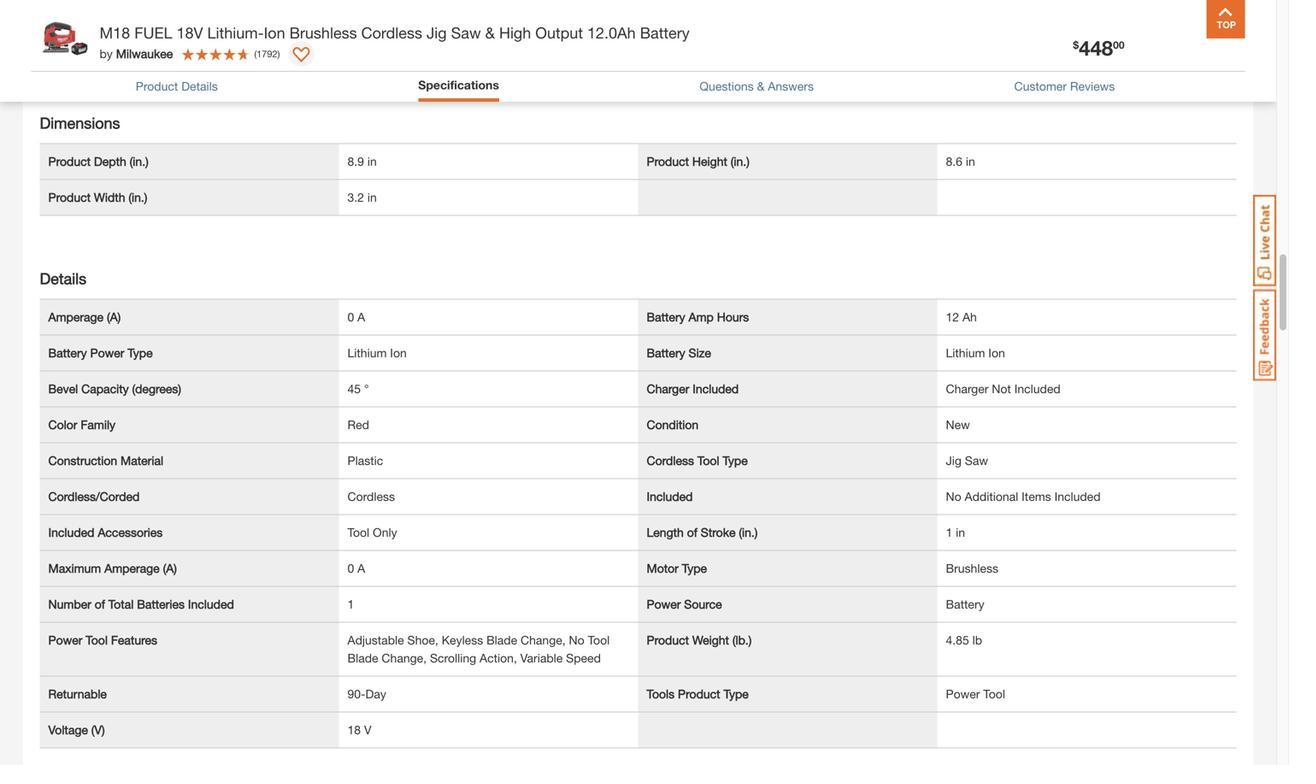 Task type: vqa. For each thing, say whether or not it's contained in the screenshot.
'+ 8'
no



Task type: describe. For each thing, give the bounding box(es) containing it.
°
[[364, 382, 369, 396]]

ah
[[963, 310, 978, 324]]

0 vertical spatial brushless
[[290, 24, 357, 42]]

power tool features
[[48, 633, 157, 648]]

high
[[499, 24, 531, 42]]

0 a for amperage (a)
[[348, 310, 365, 324]]

0 horizontal spatial change,
[[382, 651, 427, 666]]

0 vertical spatial (a)
[[107, 310, 121, 324]]

reviews
[[1071, 79, 1116, 93]]

questions
[[700, 79, 754, 93]]

charger for charger included
[[647, 382, 690, 396]]

dimensions
[[40, 114, 120, 132]]

features
[[111, 633, 157, 648]]

2 horizontal spatial ion
[[989, 346, 1006, 360]]

source
[[685, 598, 722, 612]]

lithium-
[[207, 24, 264, 42]]

returnable
[[48, 687, 107, 701]]

3.2 in
[[348, 190, 377, 205]]

4.85
[[946, 633, 970, 648]]

new
[[946, 418, 971, 432]]

red
[[348, 418, 369, 432]]

1 lithium from the left
[[348, 346, 387, 360]]

product height (in.)
[[647, 154, 750, 169]]

questions & answers
[[700, 79, 814, 93]]

1 vertical spatial blade
[[348, 651, 379, 666]]

tool only
[[348, 526, 397, 540]]

product for product weight (lb.)
[[647, 633, 689, 648]]

1 for 1 in
[[946, 526, 953, 540]]

0 vertical spatial change,
[[521, 633, 566, 648]]

power up capacity
[[90, 346, 124, 360]]

customer
[[1015, 79, 1067, 93]]

1 vertical spatial 8.9
[[348, 154, 364, 169]]

(in.) for product depth (in.)
[[130, 154, 149, 169]]

18 v
[[348, 723, 372, 737]]

product details
[[136, 79, 218, 93]]

cordless/corded
[[48, 490, 140, 504]]

00
[[1114, 39, 1125, 51]]

specifications for specifications dimensions: h 8.6 in , w 3.2 in , d 8.9 in
[[31, 27, 135, 45]]

product for product width (in.)
[[48, 190, 91, 205]]

1 in
[[946, 526, 966, 540]]

1 , from the left
[[142, 54, 145, 68]]

tool for cordless tool type
[[698, 454, 720, 468]]

1 horizontal spatial details
[[182, 79, 218, 93]]

power for power source
[[647, 598, 681, 612]]

8.9 inside specifications dimensions: h 8.6 in , w 3.2 in , d 8.9 in
[[210, 54, 227, 68]]

scrolling
[[430, 651, 477, 666]]

(in.) right stroke
[[739, 526, 758, 540]]

product width (in.)
[[48, 190, 147, 205]]

1792
[[257, 48, 278, 59]]

product image image
[[35, 9, 91, 64]]

1 vertical spatial (a)
[[163, 562, 177, 576]]

0 a for maximum amperage (a)
[[348, 562, 365, 576]]

stroke
[[701, 526, 736, 540]]

1 vertical spatial 8.6
[[946, 154, 963, 169]]

charger for charger not included
[[946, 382, 989, 396]]

lb
[[973, 633, 983, 648]]

12.0ah
[[588, 24, 636, 42]]

power for power tool features
[[48, 633, 82, 648]]

no additional items included
[[946, 490, 1101, 504]]

depth
[[94, 154, 126, 169]]

size
[[689, 346, 712, 360]]

charger not included
[[946, 382, 1061, 396]]

45 °
[[348, 382, 369, 396]]

(v)
[[91, 723, 105, 737]]

plastic
[[348, 454, 383, 468]]

cordless for cordless
[[348, 490, 395, 504]]

condition
[[647, 418, 699, 432]]

motor type
[[647, 562, 707, 576]]

battery for battery size
[[647, 346, 686, 360]]

bevel capacity (degrees)
[[48, 382, 181, 396]]

specifications dimensions: h 8.6 in , w 3.2 in , d 8.9 in
[[31, 27, 240, 68]]

0 horizontal spatial details
[[40, 270, 87, 288]]

448
[[1080, 35, 1114, 60]]

fuel
[[134, 24, 172, 42]]

jig saw
[[946, 454, 989, 468]]

no inside 'adjustable shoe, keyless blade change, no tool blade change, scrolling action, variable speed'
[[569, 633, 585, 648]]

product weight (lb.)
[[647, 633, 752, 648]]

(in.) for product height (in.)
[[731, 154, 750, 169]]

1 horizontal spatial &
[[757, 79, 765, 93]]

customer reviews
[[1015, 79, 1116, 93]]

m18 fuel 18v lithium-ion brushless cordless jig saw & high output 12.0ah battery
[[100, 24, 690, 42]]

product for product details
[[136, 79, 178, 93]]

12
[[946, 310, 960, 324]]

battery right 12.0ah
[[640, 24, 690, 42]]

1 vertical spatial 3.2
[[348, 190, 364, 205]]

width
[[94, 190, 125, 205]]

1 horizontal spatial ion
[[390, 346, 407, 360]]

4.85 lb
[[946, 633, 983, 648]]

color
[[48, 418, 77, 432]]

8.9 in
[[348, 154, 377, 169]]

0 horizontal spatial &
[[485, 24, 495, 42]]

product right tools
[[678, 687, 721, 701]]

tool for power tool
[[984, 687, 1006, 701]]

1 horizontal spatial amperage
[[104, 562, 160, 576]]

type right motor
[[682, 562, 707, 576]]

by
[[100, 47, 113, 61]]

$ 448 00
[[1074, 35, 1125, 60]]

additional
[[965, 490, 1019, 504]]

feedback link image
[[1254, 289, 1277, 381]]

m18
[[100, 24, 130, 42]]

motor
[[647, 562, 679, 576]]

product for product depth (in.)
[[48, 154, 91, 169]]

( 1792 )
[[254, 48, 280, 59]]

adjustable shoe, keyless blade change, no tool blade change, scrolling action, variable speed
[[348, 633, 610, 666]]

1 horizontal spatial blade
[[487, 633, 518, 648]]

total
[[108, 598, 134, 612]]

(lb.)
[[733, 633, 752, 648]]

1 vertical spatial saw
[[966, 454, 989, 468]]

0 for maximum amperage (a)
[[348, 562, 354, 576]]

number of total batteries included
[[48, 598, 234, 612]]

$
[[1074, 39, 1080, 51]]

output
[[536, 24, 583, 42]]

power source
[[647, 598, 722, 612]]

not
[[992, 382, 1012, 396]]

action,
[[480, 651, 517, 666]]

top button
[[1207, 0, 1246, 38]]

a for amperage (a)
[[358, 310, 365, 324]]

display image
[[293, 47, 310, 64]]



Task type: locate. For each thing, give the bounding box(es) containing it.
amp
[[689, 310, 714, 324]]

1 0 from the top
[[348, 310, 354, 324]]

0 vertical spatial 1
[[946, 526, 953, 540]]

included right batteries at the bottom left of the page
[[188, 598, 234, 612]]

1 vertical spatial change,
[[382, 651, 427, 666]]

1 lithium ion from the left
[[348, 346, 407, 360]]

0 horizontal spatial 3.2
[[163, 54, 179, 68]]

1 horizontal spatial lithium
[[946, 346, 986, 360]]

included right not
[[1015, 382, 1061, 396]]

(a) up battery power type
[[107, 310, 121, 324]]

type for product
[[724, 687, 749, 701]]

2 vertical spatial cordless
[[348, 490, 395, 504]]

power down 4.85 lb
[[946, 687, 981, 701]]

0 horizontal spatial lithium
[[348, 346, 387, 360]]

90-
[[348, 687, 366, 701]]

0 horizontal spatial jig
[[427, 24, 447, 42]]

dimensions:
[[31, 54, 97, 68]]

brushless
[[290, 24, 357, 42], [946, 562, 999, 576]]

1 vertical spatial brushless
[[946, 562, 999, 576]]

lithium up "°"
[[348, 346, 387, 360]]

shoe,
[[408, 633, 439, 648]]

voltage
[[48, 723, 88, 737]]

1 charger from the left
[[647, 382, 690, 396]]

& left high
[[485, 24, 495, 42]]

0 vertical spatial cordless
[[361, 24, 422, 42]]

brushless up display icon
[[290, 24, 357, 42]]

0 horizontal spatial ,
[[142, 54, 145, 68]]

type up (degrees)
[[128, 346, 153, 360]]

1 vertical spatial cordless
[[647, 454, 695, 468]]

lithium ion
[[348, 346, 407, 360], [946, 346, 1006, 360]]

12 ah
[[946, 310, 978, 324]]

1 horizontal spatial (a)
[[163, 562, 177, 576]]

specifications inside specifications dimensions: h 8.6 in , w 3.2 in , d 8.9 in
[[31, 27, 135, 45]]

type down (lb.)
[[724, 687, 749, 701]]

weight
[[693, 633, 730, 648]]

product down w
[[136, 79, 178, 93]]

(in.) right depth
[[130, 154, 149, 169]]

0 vertical spatial blade
[[487, 633, 518, 648]]

batteries
[[137, 598, 185, 612]]

1 horizontal spatial no
[[946, 490, 962, 504]]

1 horizontal spatial 8.6
[[946, 154, 963, 169]]

answers
[[768, 79, 814, 93]]

&
[[485, 24, 495, 42], [757, 79, 765, 93]]

0 horizontal spatial saw
[[451, 24, 481, 42]]

3.2 right w
[[163, 54, 179, 68]]

1 down jig saw
[[946, 526, 953, 540]]

battery power type
[[48, 346, 153, 360]]

saw up additional
[[966, 454, 989, 468]]

)
[[278, 48, 280, 59]]

length
[[647, 526, 684, 540]]

product left width
[[48, 190, 91, 205]]

0 horizontal spatial 8.6
[[112, 54, 129, 68]]

details down d on the top
[[182, 79, 218, 93]]

variable
[[521, 651, 563, 666]]

1 vertical spatial a
[[358, 562, 365, 576]]

charger left not
[[946, 382, 989, 396]]

power
[[90, 346, 124, 360], [647, 598, 681, 612], [48, 633, 82, 648], [946, 687, 981, 701]]

45
[[348, 382, 361, 396]]

1 horizontal spatial change,
[[521, 633, 566, 648]]

0 horizontal spatial of
[[95, 598, 105, 612]]

cordless for cordless tool type
[[647, 454, 695, 468]]

0 vertical spatial saw
[[451, 24, 481, 42]]

0 a down tool only
[[348, 562, 365, 576]]

1 horizontal spatial 3.2
[[348, 190, 364, 205]]

questions & answers button
[[700, 77, 814, 95], [700, 77, 814, 95]]

a up the 45 °
[[358, 310, 365, 324]]

1 vertical spatial specifications
[[418, 78, 499, 92]]

power for power tool
[[946, 687, 981, 701]]

1 horizontal spatial brushless
[[946, 562, 999, 576]]

a down tool only
[[358, 562, 365, 576]]

included right items at the bottom
[[1055, 490, 1101, 504]]

1 vertical spatial no
[[569, 633, 585, 648]]

product
[[136, 79, 178, 93], [48, 154, 91, 169], [647, 154, 689, 169], [48, 190, 91, 205], [647, 633, 689, 648], [678, 687, 721, 701]]

1 horizontal spatial 8.9
[[348, 154, 364, 169]]

1 a from the top
[[358, 310, 365, 324]]

maximum
[[48, 562, 101, 576]]

no up 1 in on the bottom right of the page
[[946, 490, 962, 504]]

battery amp hours
[[647, 310, 750, 324]]

jig
[[427, 24, 447, 42], [946, 454, 962, 468]]

8.9 right d on the top
[[210, 54, 227, 68]]

lithium down '12 ah'
[[946, 346, 986, 360]]

voltage (v)
[[48, 723, 105, 737]]

0 horizontal spatial blade
[[348, 651, 379, 666]]

hours
[[717, 310, 750, 324]]

specifications button
[[418, 76, 499, 98], [418, 76, 499, 94]]

1 horizontal spatial specifications
[[418, 78, 499, 92]]

a
[[358, 310, 365, 324], [358, 562, 365, 576]]

type up stroke
[[723, 454, 748, 468]]

change, down shoe,
[[382, 651, 427, 666]]

0 horizontal spatial 1
[[348, 598, 354, 612]]

0 vertical spatial of
[[687, 526, 698, 540]]

0 horizontal spatial brushless
[[290, 24, 357, 42]]

product left height at the right
[[647, 154, 689, 169]]

0 a up the 45 °
[[348, 310, 365, 324]]

of for number
[[95, 598, 105, 612]]

of left stroke
[[687, 526, 698, 540]]

items
[[1022, 490, 1052, 504]]

type for tool
[[723, 454, 748, 468]]

product depth (in.)
[[48, 154, 149, 169]]

included up the "length"
[[647, 490, 693, 504]]

0 horizontal spatial 8.9
[[210, 54, 227, 68]]

0 vertical spatial jig
[[427, 24, 447, 42]]

lithium ion down ah
[[946, 346, 1006, 360]]

0 horizontal spatial no
[[569, 633, 585, 648]]

blade down the adjustable
[[348, 651, 379, 666]]

of left total
[[95, 598, 105, 612]]

0 for amperage (a)
[[348, 310, 354, 324]]

2 a from the top
[[358, 562, 365, 576]]

1 horizontal spatial ,
[[192, 54, 195, 68]]

battery up 4.85 lb
[[946, 598, 985, 612]]

of for length
[[687, 526, 698, 540]]

1 horizontal spatial jig
[[946, 454, 962, 468]]

by milwaukee
[[100, 47, 173, 61]]

bevel
[[48, 382, 78, 396]]

1 vertical spatial 0 a
[[348, 562, 365, 576]]

3.2 inside specifications dimensions: h 8.6 in , w 3.2 in , d 8.9 in
[[163, 54, 179, 68]]

2 lithium ion from the left
[[946, 346, 1006, 360]]

tool inside 'adjustable shoe, keyless blade change, no tool blade change, scrolling action, variable speed'
[[588, 633, 610, 648]]

change, up variable
[[521, 633, 566, 648]]

90-day
[[348, 687, 387, 701]]

1 horizontal spatial saw
[[966, 454, 989, 468]]

8.6 inside specifications dimensions: h 8.6 in , w 3.2 in , d 8.9 in
[[112, 54, 129, 68]]

8.6
[[112, 54, 129, 68], [946, 154, 963, 169]]

3.2 down 8.9 in
[[348, 190, 364, 205]]

accessories
[[98, 526, 163, 540]]

w
[[148, 54, 159, 68]]

1 vertical spatial &
[[757, 79, 765, 93]]

specifications
[[31, 27, 135, 45], [418, 78, 499, 92]]

0 up '45'
[[348, 310, 354, 324]]

(in.)
[[130, 154, 149, 169], [731, 154, 750, 169], [129, 190, 147, 205], [739, 526, 758, 540]]

1 for 1
[[348, 598, 354, 612]]

h
[[100, 54, 109, 68]]

details up the amperage (a)
[[40, 270, 87, 288]]

1 vertical spatial of
[[95, 598, 105, 612]]

1 horizontal spatial 1
[[946, 526, 953, 540]]

1 horizontal spatial lithium ion
[[946, 346, 1006, 360]]

2 0 a from the top
[[348, 562, 365, 576]]

jig down new
[[946, 454, 962, 468]]

change,
[[521, 633, 566, 648], [382, 651, 427, 666]]

0 horizontal spatial charger
[[647, 382, 690, 396]]

power down number
[[48, 633, 82, 648]]

saw left high
[[451, 24, 481, 42]]

1 up the adjustable
[[348, 598, 354, 612]]

,
[[142, 54, 145, 68], [192, 54, 195, 68]]

power tool
[[946, 687, 1006, 701]]

0 vertical spatial a
[[358, 310, 365, 324]]

brushless down 1 in on the bottom right of the page
[[946, 562, 999, 576]]

keyless
[[442, 633, 483, 648]]

day
[[366, 687, 387, 701]]

battery for battery power type
[[48, 346, 87, 360]]

0 horizontal spatial (a)
[[107, 310, 121, 324]]

milwaukee
[[116, 47, 173, 61]]

power down motor
[[647, 598, 681, 612]]

0 vertical spatial details
[[182, 79, 218, 93]]

cordless tool type
[[647, 454, 748, 468]]

customer reviews button
[[1015, 77, 1116, 95], [1015, 77, 1116, 95]]

battery
[[640, 24, 690, 42], [647, 310, 686, 324], [48, 346, 87, 360], [647, 346, 686, 360], [946, 598, 985, 612]]

maximum amperage (a)
[[48, 562, 177, 576]]

live chat image
[[1254, 195, 1277, 287]]

0 vertical spatial no
[[946, 490, 962, 504]]

2 0 from the top
[[348, 562, 354, 576]]

number
[[48, 598, 91, 612]]

v
[[364, 723, 372, 737]]

0 vertical spatial 0
[[348, 310, 354, 324]]

adjustable
[[348, 633, 404, 648]]

included accessories
[[48, 526, 163, 540]]

of
[[687, 526, 698, 540], [95, 598, 105, 612]]

specifications down m18 fuel 18v lithium-ion brushless cordless jig saw & high output 12.0ah battery
[[418, 78, 499, 92]]

d
[[199, 54, 207, 68]]

in
[[132, 54, 142, 68], [183, 54, 192, 68], [230, 54, 240, 68], [368, 154, 377, 169], [966, 154, 976, 169], [368, 190, 377, 205], [956, 526, 966, 540]]

battery left the size
[[647, 346, 686, 360]]

& left answers
[[757, 79, 765, 93]]

(in.) right height at the right
[[731, 154, 750, 169]]

construction
[[48, 454, 117, 468]]

specifications up by
[[31, 27, 135, 45]]

amperage down accessories
[[104, 562, 160, 576]]

tool for power tool features
[[86, 633, 108, 648]]

product down dimensions
[[48, 154, 91, 169]]

0 vertical spatial specifications
[[31, 27, 135, 45]]

1 vertical spatial 1
[[348, 598, 354, 612]]

2 charger from the left
[[946, 382, 989, 396]]

capacity
[[81, 382, 129, 396]]

2 , from the left
[[192, 54, 195, 68]]

lithium ion up "°"
[[348, 346, 407, 360]]

1 vertical spatial 0
[[348, 562, 354, 576]]

amperage
[[48, 310, 104, 324], [104, 562, 160, 576]]

amperage (a)
[[48, 310, 121, 324]]

1 horizontal spatial charger
[[946, 382, 989, 396]]

0 vertical spatial 8.9
[[210, 54, 227, 68]]

speed
[[566, 651, 601, 666]]

tools
[[647, 687, 675, 701]]

0 horizontal spatial ion
[[264, 24, 285, 42]]

(in.) for product width (in.)
[[129, 190, 147, 205]]

product for product height (in.)
[[647, 154, 689, 169]]

blade up action,
[[487, 633, 518, 648]]

construction material
[[48, 454, 163, 468]]

ion
[[264, 24, 285, 42], [390, 346, 407, 360], [989, 346, 1006, 360]]

jig left high
[[427, 24, 447, 42]]

0 horizontal spatial specifications
[[31, 27, 135, 45]]

0 horizontal spatial amperage
[[48, 310, 104, 324]]

type
[[128, 346, 153, 360], [723, 454, 748, 468], [682, 562, 707, 576], [724, 687, 749, 701]]

specifications for specifications
[[418, 78, 499, 92]]

8.6 in
[[946, 154, 976, 169]]

(
[[254, 48, 257, 59]]

0 vertical spatial 3.2
[[163, 54, 179, 68]]

1 vertical spatial jig
[[946, 454, 962, 468]]

1 vertical spatial amperage
[[104, 562, 160, 576]]

(in.) right width
[[129, 190, 147, 205]]

battery for battery amp hours
[[647, 310, 686, 324]]

charger up condition
[[647, 382, 690, 396]]

included up the maximum
[[48, 526, 94, 540]]

1 horizontal spatial of
[[687, 526, 698, 540]]

charger
[[647, 382, 690, 396], [946, 382, 989, 396]]

0 down tool only
[[348, 562, 354, 576]]

0 a
[[348, 310, 365, 324], [348, 562, 365, 576]]

0 horizontal spatial lithium ion
[[348, 346, 407, 360]]

no up speed
[[569, 633, 585, 648]]

0 vertical spatial &
[[485, 24, 495, 42]]

charger included
[[647, 382, 739, 396]]

(a)
[[107, 310, 121, 324], [163, 562, 177, 576]]

lithium
[[348, 346, 387, 360], [946, 346, 986, 360]]

, left w
[[142, 54, 145, 68]]

amperage up battery power type
[[48, 310, 104, 324]]

, left d on the top
[[192, 54, 195, 68]]

1 0 a from the top
[[348, 310, 365, 324]]

family
[[81, 418, 116, 432]]

1 vertical spatial details
[[40, 270, 87, 288]]

0 vertical spatial 0 a
[[348, 310, 365, 324]]

tools product type
[[647, 687, 749, 701]]

battery left amp
[[647, 310, 686, 324]]

a for maximum amperage (a)
[[358, 562, 365, 576]]

(a) up batteries at the bottom left of the page
[[163, 562, 177, 576]]

battery up bevel
[[48, 346, 87, 360]]

2 lithium from the left
[[946, 346, 986, 360]]

details
[[182, 79, 218, 93], [40, 270, 87, 288]]

0 vertical spatial 8.6
[[112, 54, 129, 68]]

included down the size
[[693, 382, 739, 396]]

product down power source
[[647, 633, 689, 648]]

0 vertical spatial amperage
[[48, 310, 104, 324]]

18
[[348, 723, 361, 737]]

type for power
[[128, 346, 153, 360]]

8.9 up "3.2 in"
[[348, 154, 364, 169]]



